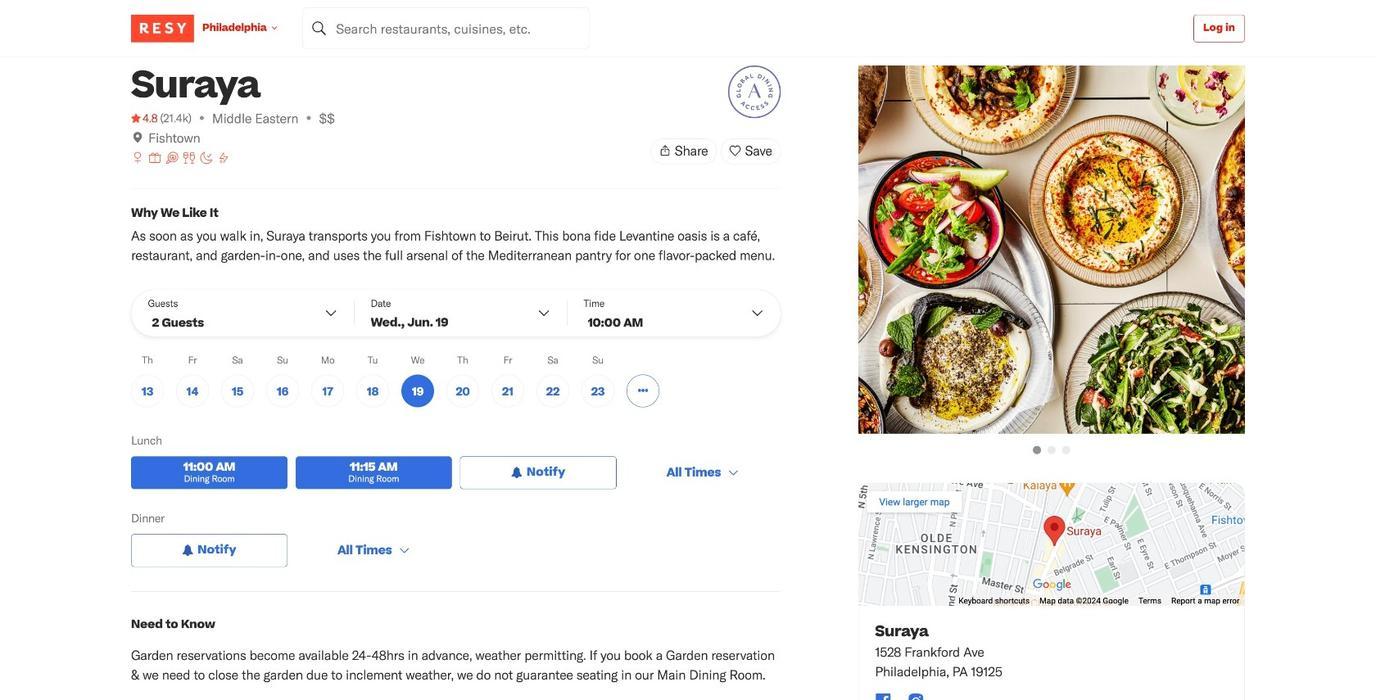 Task type: locate. For each thing, give the bounding box(es) containing it.
4.8 out of 5 stars image
[[131, 110, 158, 126]]

None field
[[303, 8, 590, 49]]

Search restaurants, cuisines, etc. text field
[[303, 8, 590, 49]]



Task type: vqa. For each thing, say whether or not it's contained in the screenshot.
4.3 out of 5 stars icon
no



